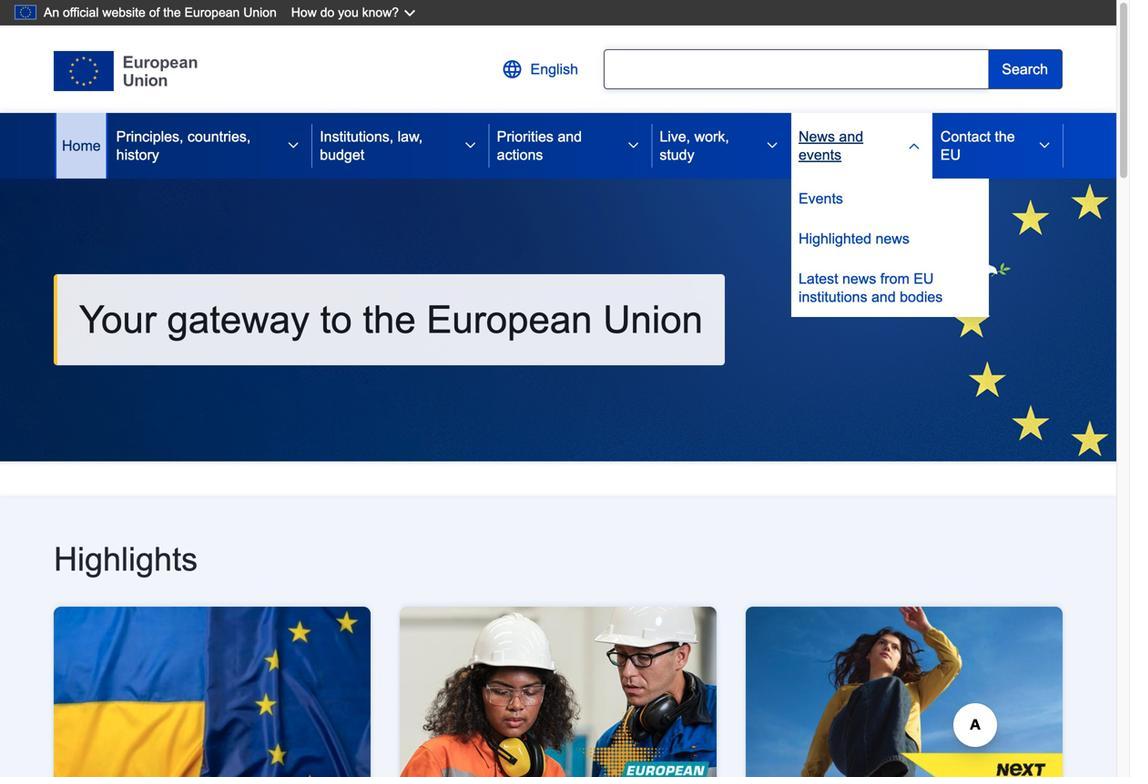 Task type: vqa. For each thing, say whether or not it's contained in the screenshot.
the top Legal
no



Task type: locate. For each thing, give the bounding box(es) containing it.
eu inside latest news from eu institutions and bodies
[[914, 271, 934, 287]]

3 xs image from the left
[[626, 138, 641, 153]]

eu
[[941, 147, 961, 163], [914, 271, 934, 287]]

budget
[[320, 147, 365, 163]]

xs image for the
[[1038, 138, 1052, 153]]

news for highlighted
[[876, 231, 910, 247]]

the right 'of'
[[163, 5, 181, 20]]

1 horizontal spatial union
[[603, 299, 703, 341]]

eu ukraine flags image
[[54, 607, 371, 777]]

live,
[[660, 128, 691, 145]]

news inside highlighted news link
[[876, 231, 910, 247]]

0 horizontal spatial union
[[243, 5, 277, 20]]

0 vertical spatial union
[[243, 5, 277, 20]]

study
[[660, 147, 695, 163]]

news up institutions
[[843, 271, 877, 287]]

contact
[[941, 128, 991, 145]]

1 vertical spatial news
[[843, 271, 877, 287]]

xs image for countries,
[[286, 138, 301, 153]]

and down from at the right top of the page
[[872, 289, 896, 305]]

news
[[876, 231, 910, 247], [843, 271, 877, 287]]

news
[[799, 128, 836, 145]]

xs image left 'actions'
[[463, 138, 478, 153]]

eu down contact
[[941, 147, 961, 163]]

2 xs image from the left
[[463, 138, 478, 153]]

live, work, study link
[[653, 113, 754, 179]]

1 vertical spatial eu
[[914, 271, 934, 287]]

1 vertical spatial european
[[427, 299, 593, 341]]

0 horizontal spatial european
[[185, 5, 240, 20]]

2 vertical spatial the
[[363, 299, 416, 341]]

latest
[[799, 271, 839, 287]]

union
[[243, 5, 277, 20], [603, 299, 703, 341]]

your gateway to the european union
[[79, 299, 703, 341]]

latest news from eu institutions and bodies
[[799, 271, 943, 305]]

None search field
[[604, 49, 989, 89]]

xs image right contact the eu link
[[1038, 138, 1052, 153]]

how do you know? button
[[282, 0, 428, 26]]

the inside contact the eu
[[995, 128, 1016, 145]]

latest news from eu institutions and bodies link
[[792, 259, 989, 317]]

the right to
[[363, 299, 416, 341]]

how
[[291, 5, 317, 20]]

and
[[558, 128, 582, 145], [840, 128, 864, 145], [872, 289, 896, 305]]

an
[[44, 5, 59, 20]]

1 xs image from the left
[[286, 138, 301, 153]]

actions
[[497, 147, 543, 163]]

news and events link
[[792, 113, 896, 179]]

and inside news and events
[[840, 128, 864, 145]]

institutions, law, budget
[[320, 128, 423, 163]]

xs image left live,
[[626, 138, 641, 153]]

Search search field
[[604, 49, 1063, 89]]

institutions, law, budget link
[[313, 113, 453, 179]]

live, work, study
[[660, 128, 730, 163]]

the
[[163, 5, 181, 20], [995, 128, 1016, 145], [363, 299, 416, 341]]

priorities
[[497, 128, 554, 145]]

banner - peace dove image
[[0, 179, 1124, 461]]

search button
[[989, 49, 1063, 89]]

4 xs image from the left
[[765, 138, 780, 153]]

search
[[1003, 61, 1049, 77]]

xs image left budget
[[286, 138, 301, 153]]

to
[[320, 299, 352, 341]]

1 vertical spatial union
[[603, 299, 703, 341]]

news inside latest news from eu institutions and bodies
[[843, 271, 877, 287]]

xs image left the news
[[765, 138, 780, 153]]

institutions,
[[320, 128, 394, 145]]

0 vertical spatial the
[[163, 5, 181, 20]]

european
[[185, 5, 240, 20], [427, 299, 593, 341]]

1 horizontal spatial and
[[840, 128, 864, 145]]

xs image for work,
[[765, 138, 780, 153]]

principles,
[[116, 128, 184, 145]]

priorities and actions link
[[490, 113, 615, 179]]

1 horizontal spatial eu
[[941, 147, 961, 163]]

how do you know?
[[291, 5, 399, 20]]

and inside latest news from eu institutions and bodies
[[872, 289, 896, 305]]

and for news and events
[[840, 128, 864, 145]]

highlights
[[54, 541, 198, 578]]

1 vertical spatial the
[[995, 128, 1016, 145]]

s image
[[502, 58, 523, 80]]

and right the news
[[840, 128, 864, 145]]

xs image
[[286, 138, 301, 153], [463, 138, 478, 153], [626, 138, 641, 153], [765, 138, 780, 153], [1038, 138, 1052, 153]]

an official website of the european union
[[44, 5, 277, 20]]

news up from at the right top of the page
[[876, 231, 910, 247]]

0 horizontal spatial and
[[558, 128, 582, 145]]

1 horizontal spatial european
[[427, 299, 593, 341]]

2 horizontal spatial the
[[995, 128, 1016, 145]]

the right contact
[[995, 128, 1016, 145]]

and inside 'priorities and actions'
[[558, 128, 582, 145]]

eu up bodies
[[914, 271, 934, 287]]

0 vertical spatial eu
[[941, 147, 961, 163]]

events
[[799, 190, 844, 207]]

5 xs image from the left
[[1038, 138, 1052, 153]]

0 horizontal spatial eu
[[914, 271, 934, 287]]

xs image
[[907, 138, 922, 153]]

2 horizontal spatial and
[[872, 289, 896, 305]]

0 vertical spatial news
[[876, 231, 910, 247]]

and right priorities
[[558, 128, 582, 145]]



Task type: describe. For each thing, give the bounding box(es) containing it.
highlighted news link
[[792, 219, 989, 259]]

of
[[149, 5, 160, 20]]

european union flag image
[[54, 51, 197, 91]]

highlighted news
[[799, 231, 910, 247]]

1 horizontal spatial the
[[363, 299, 416, 341]]

gateway
[[167, 299, 310, 341]]

work,
[[695, 128, 730, 145]]

priorities and actions
[[497, 128, 582, 163]]

principles, countries, history link
[[109, 113, 275, 179]]

you
[[338, 5, 359, 20]]

principles, countries, history
[[116, 128, 251, 163]]

institutions
[[799, 289, 868, 305]]

home
[[62, 138, 101, 154]]

events
[[799, 147, 842, 163]]

english button
[[487, 47, 593, 91]]

home link
[[55, 113, 108, 179]]

english
[[531, 61, 579, 77]]

news and events
[[799, 128, 864, 163]]

xs image for and
[[626, 138, 641, 153]]

contact the eu
[[941, 128, 1016, 163]]

eu inside contact the eu
[[941, 147, 961, 163]]

events link
[[792, 179, 989, 219]]

your
[[79, 299, 157, 341]]

contact the eu link
[[934, 113, 1027, 179]]

official
[[63, 5, 99, 20]]

0 vertical spatial european
[[185, 5, 240, 20]]

a woman and a man wearing helmet and looking at a tablet image
[[400, 607, 717, 777]]

xs image for law,
[[463, 138, 478, 153]]

bodies
[[900, 289, 943, 305]]

0 horizontal spatial the
[[163, 5, 181, 20]]

from
[[881, 271, 910, 287]]

law,
[[398, 128, 423, 145]]

highlighted
[[799, 231, 872, 247]]

and for priorities and actions
[[558, 128, 582, 145]]

history
[[116, 147, 159, 163]]

do
[[320, 5, 335, 20]]

news for latest
[[843, 271, 877, 287]]

website
[[102, 5, 146, 20]]

next generation image
[[746, 607, 1063, 777]]

know?
[[362, 5, 399, 20]]

countries,
[[188, 128, 251, 145]]



